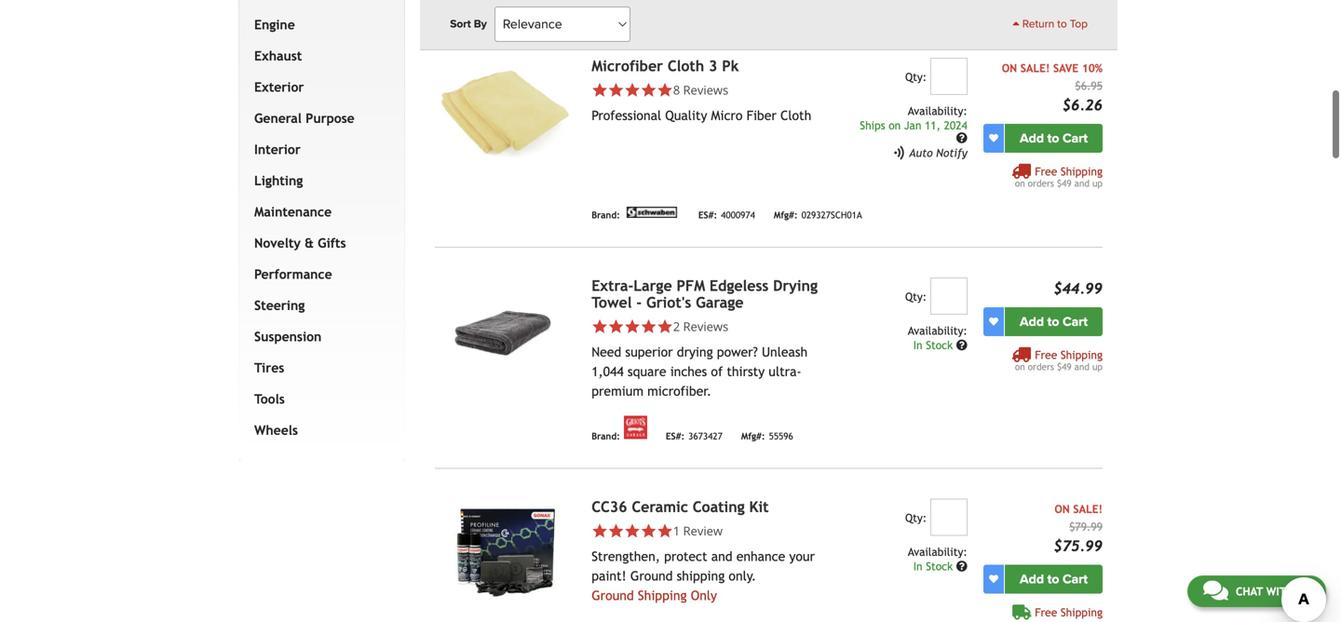 Task type: locate. For each thing, give the bounding box(es) containing it.
towel
[[592, 294, 632, 311]]

1 vertical spatial es#:
[[666, 431, 685, 442]]

and up only.
[[712, 549, 733, 564]]

purpose
[[306, 111, 355, 126]]

free shipping on orders $49 and up down $44.99
[[1015, 349, 1103, 372]]

2 add from the top
[[1020, 314, 1044, 330]]

$49 down $6.26
[[1057, 178, 1072, 189]]

0 vertical spatial free shipping on orders $49 and up
[[1015, 165, 1103, 189]]

2 add to cart button from the top
[[1005, 308, 1103, 337]]

0 vertical spatial cloth
[[668, 58, 705, 75]]

3 availability: from the top
[[908, 546, 968, 559]]

0 vertical spatial on
[[1002, 62, 1018, 75]]

2 in from the top
[[914, 560, 923, 573]]

2 vertical spatial availability:
[[908, 546, 968, 559]]

shipping
[[1061, 165, 1103, 178], [1061, 349, 1103, 362], [638, 589, 687, 603], [1061, 606, 1103, 619]]

free down $75.99
[[1035, 606, 1058, 619]]

0 vertical spatial cart
[[1063, 131, 1088, 146]]

reviews for 3
[[683, 82, 729, 98]]

star image up superior
[[641, 319, 657, 335]]

1 vertical spatial and
[[1075, 362, 1090, 372]]

by
[[474, 17, 487, 31]]

mfg#:
[[774, 210, 798, 220], [741, 431, 765, 442]]

0 vertical spatial add
[[1020, 131, 1044, 146]]

2 qty: from the top
[[906, 290, 927, 303]]

cloth right fiber
[[781, 108, 812, 123]]

sale! inside on sale! $79.99 $75.99
[[1074, 503, 1103, 516]]

0 horizontal spatial cloth
[[668, 58, 705, 75]]

0 vertical spatial free
[[1035, 165, 1058, 178]]

cart down $44.99
[[1063, 314, 1088, 330]]

brand: left schwaben - corporate logo
[[592, 210, 620, 220]]

0 vertical spatial in stock
[[914, 339, 957, 352]]

microfiber cloth 3 pk link
[[592, 58, 739, 75]]

free shipping on orders $49 and up
[[1015, 165, 1103, 189], [1015, 349, 1103, 372]]

3 add to cart button from the top
[[1005, 565, 1103, 594]]

up
[[1093, 178, 1103, 189], [1093, 362, 1103, 372]]

10%
[[1082, 62, 1103, 75]]

1 vertical spatial qty:
[[906, 290, 927, 303]]

general
[[254, 111, 302, 126]]

free shipping on orders $49 and up down $6.26
[[1015, 165, 1103, 189]]

1 vertical spatial in
[[914, 560, 923, 573]]

2 vertical spatial add to cart
[[1020, 572, 1088, 588]]

up down $6.26
[[1093, 178, 1103, 189]]

return to top
[[1020, 17, 1088, 31]]

1 review link
[[592, 523, 833, 540], [673, 523, 723, 540]]

0 vertical spatial $49
[[1057, 178, 1072, 189]]

in
[[914, 339, 923, 352], [914, 560, 923, 573]]

1 vertical spatial add
[[1020, 314, 1044, 330]]

to
[[1058, 17, 1067, 31], [1048, 131, 1060, 146], [1048, 314, 1060, 330], [1048, 572, 1060, 588]]

2 vertical spatial on
[[1015, 362, 1025, 372]]

reviews for pfm
[[683, 318, 729, 335]]

0 vertical spatial add to cart
[[1020, 131, 1088, 146]]

es#: 4000974
[[699, 210, 755, 220]]

mfg#: for microfiber cloth 3 pk
[[774, 210, 798, 220]]

1 $49 from the top
[[1057, 178, 1072, 189]]

qty: for $44.99
[[906, 290, 927, 303]]

availability: for $44.99
[[908, 324, 968, 337]]

1 in stock from the top
[[914, 339, 957, 352]]

to inside return to top link
[[1058, 17, 1067, 31]]

add to cart button
[[1005, 124, 1103, 153], [1005, 308, 1103, 337], [1005, 565, 1103, 594]]

in stock for question circle image for $44.99
[[914, 339, 957, 352]]

1 horizontal spatial mfg#:
[[774, 210, 798, 220]]

1 vertical spatial brand:
[[592, 431, 620, 442]]

0 horizontal spatial es#:
[[666, 431, 685, 442]]

0 vertical spatial es#:
[[699, 210, 718, 220]]

es#: left 3673427
[[666, 431, 685, 442]]

enhance
[[737, 549, 786, 564]]

shipping down $75.99
[[1061, 606, 1103, 619]]

1 horizontal spatial es#:
[[699, 210, 718, 220]]

sale! inside on sale!                         save 10% $6.95 $6.26
[[1021, 62, 1050, 75]]

mfg#: left 55596 on the bottom of page
[[741, 431, 765, 442]]

on
[[889, 119, 901, 132], [1015, 178, 1025, 189], [1015, 362, 1025, 372]]

add to cart button down $44.99
[[1005, 308, 1103, 337]]

add to cart button down $6.26
[[1005, 124, 1103, 153]]

star image
[[592, 82, 608, 98], [657, 82, 673, 98], [641, 319, 657, 335], [608, 523, 624, 540], [624, 523, 641, 540], [641, 523, 657, 540]]

add down on sale!                         save 10% $6.95 $6.26 on the right
[[1020, 131, 1044, 146]]

brand: left griot's - corporate logo
[[592, 431, 620, 442]]

on sale! $79.99 $75.99
[[1054, 503, 1103, 555]]

$79.99
[[1070, 521, 1103, 534]]

8 reviews link
[[592, 82, 833, 98], [673, 82, 729, 98]]

auto
[[910, 146, 933, 160]]

1 1 review link from the left
[[592, 523, 833, 540]]

on sale!                         save 10% $6.95 $6.26
[[1002, 62, 1103, 114]]

1 review link up the protect
[[673, 523, 723, 540]]

griot's
[[647, 294, 692, 311]]

1 in from the top
[[914, 339, 923, 352]]

2024
[[944, 119, 968, 132]]

1 add to wish list image from the top
[[989, 134, 999, 143]]

qty:
[[906, 71, 927, 84], [906, 290, 927, 303], [906, 512, 927, 525]]

add to cart down $6.26
[[1020, 131, 1088, 146]]

in stock for 3rd question circle image from the top
[[914, 560, 957, 573]]

None number field
[[931, 58, 968, 95], [931, 278, 968, 315], [931, 499, 968, 536], [931, 58, 968, 95], [931, 278, 968, 315], [931, 499, 968, 536]]

large
[[634, 277, 672, 295]]

es#3559637 - 236941kt - cc36 ceramic coating kit - strengthen, protect and enhance your paint! ground shipping only. - sonax - audi bmw volkswagen mercedes benz mini porsche image
[[435, 499, 577, 605]]

brand: for extra-large pfm edgeless drying towel - griot's garage
[[592, 431, 620, 442]]

2 vertical spatial add
[[1020, 572, 1044, 588]]

question circle image for $44.99
[[957, 340, 968, 351]]

microfiber
[[592, 58, 663, 75]]

on down caret up image
[[1002, 62, 1018, 75]]

chat
[[1236, 585, 1263, 598]]

2 add to wish list image from the top
[[989, 575, 999, 584]]

1 vertical spatial cloth
[[781, 108, 812, 123]]

sale! left save
[[1021, 62, 1050, 75]]

on inside on sale! $79.99 $75.99
[[1055, 503, 1070, 516]]

2 reviews link down garage
[[592, 318, 833, 335]]

novelty
[[254, 236, 301, 250]]

sale! for $6.26
[[1021, 62, 1050, 75]]

0 vertical spatial availability:
[[908, 105, 968, 118]]

1 stock from the top
[[926, 339, 953, 352]]

$49 down $44.99
[[1057, 362, 1072, 372]]

1 vertical spatial mfg#:
[[741, 431, 765, 442]]

2 free from the top
[[1035, 349, 1058, 362]]

1 add to cart from the top
[[1020, 131, 1088, 146]]

add to cart button up free shipping
[[1005, 565, 1103, 594]]

shipping down $44.99
[[1061, 349, 1103, 362]]

auto notify link
[[893, 146, 968, 160]]

add to cart down $44.99
[[1020, 314, 1088, 330]]

save
[[1054, 62, 1079, 75]]

1 vertical spatial ground
[[592, 589, 634, 603]]

1 vertical spatial reviews
[[683, 318, 729, 335]]

review
[[683, 523, 723, 540]]

2 vertical spatial cart
[[1063, 572, 1088, 588]]

add to cart up free shipping
[[1020, 572, 1088, 588]]

tires
[[254, 360, 284, 375]]

2 free shipping on orders $49 and up from the top
[[1015, 349, 1103, 372]]

free
[[1035, 165, 1058, 178], [1035, 349, 1058, 362], [1035, 606, 1058, 619]]

1
[[673, 523, 680, 540]]

microfiber.
[[648, 384, 712, 399]]

add to cart for $75.99
[[1020, 572, 1088, 588]]

exterior
[[254, 79, 304, 94]]

3 add from the top
[[1020, 572, 1044, 588]]

2 reviews link up "drying"
[[673, 318, 729, 335]]

1 vertical spatial on
[[1055, 503, 1070, 516]]

add right add to wish list image
[[1020, 314, 1044, 330]]

paint!
[[592, 569, 627, 584]]

1 vertical spatial on
[[1015, 178, 1025, 189]]

1 horizontal spatial cloth
[[781, 108, 812, 123]]

1 orders from the top
[[1028, 178, 1055, 189]]

1 cart from the top
[[1063, 131, 1088, 146]]

cart for $6.26
[[1063, 131, 1088, 146]]

0 vertical spatial add to wish list image
[[989, 134, 999, 143]]

es#: left 4000974
[[699, 210, 718, 220]]

pfm
[[677, 277, 705, 295]]

1 brand: from the top
[[592, 210, 620, 220]]

0 vertical spatial stock
[[926, 339, 953, 352]]

1 horizontal spatial sale!
[[1074, 503, 1103, 516]]

1 vertical spatial question circle image
[[957, 340, 968, 351]]

1 vertical spatial cart
[[1063, 314, 1088, 330]]

kit
[[750, 499, 769, 516]]

0 vertical spatial reviews
[[683, 82, 729, 98]]

question circle image for on sale!                         save 10%
[[957, 133, 968, 144]]

on inside on sale!                         save 10% $6.95 $6.26
[[1002, 62, 1018, 75]]

orders
[[1028, 178, 1055, 189], [1028, 362, 1055, 372]]

-
[[637, 294, 642, 311]]

1 2 reviews link from the left
[[592, 318, 833, 335]]

cart down $6.26
[[1063, 131, 1088, 146]]

0 horizontal spatial sale!
[[1021, 62, 1050, 75]]

fiber
[[747, 108, 777, 123]]

in stock
[[914, 339, 957, 352], [914, 560, 957, 573]]

steering link
[[251, 290, 386, 321]]

shipping
[[677, 569, 725, 584]]

1 question circle image from the top
[[957, 133, 968, 144]]

to left 'top'
[[1058, 17, 1067, 31]]

pk
[[722, 58, 739, 75]]

performance
[[254, 267, 332, 282]]

1 horizontal spatial on
[[1055, 503, 1070, 516]]

3 qty: from the top
[[906, 512, 927, 525]]

on for $75.99
[[1055, 503, 1070, 516]]

2 in stock from the top
[[914, 560, 957, 573]]

2 stock from the top
[[926, 560, 953, 573]]

0 vertical spatial up
[[1093, 178, 1103, 189]]

1 vertical spatial free
[[1035, 349, 1058, 362]]

brand: for microfiber cloth 3 pk
[[592, 210, 620, 220]]

0 vertical spatial sale!
[[1021, 62, 1050, 75]]

1 vertical spatial in stock
[[914, 560, 957, 573]]

2 vertical spatial qty:
[[906, 512, 927, 525]]

0 vertical spatial in
[[914, 339, 923, 352]]

1 vertical spatial add to wish list image
[[989, 575, 999, 584]]

ground down paint!
[[592, 589, 634, 603]]

up down $44.99
[[1093, 362, 1103, 372]]

add to wish list image
[[989, 317, 999, 327]]

to down $44.99
[[1048, 314, 1060, 330]]

ground
[[631, 569, 673, 584], [592, 589, 634, 603]]

2 question circle image from the top
[[957, 340, 968, 351]]

1 availability: from the top
[[908, 105, 968, 118]]

8 reviews link up professional quality micro fiber cloth
[[673, 82, 729, 98]]

cc36
[[592, 499, 628, 516]]

mfg#: 029327sch01a
[[774, 210, 863, 220]]

es#:
[[699, 210, 718, 220], [666, 431, 685, 442]]

1 vertical spatial orders
[[1028, 362, 1055, 372]]

1 vertical spatial $49
[[1057, 362, 1072, 372]]

and inside strengthen, protect and enhance your paint! ground shipping only. ground shipping only
[[712, 549, 733, 564]]

2 vertical spatial free
[[1035, 606, 1058, 619]]

engine
[[254, 17, 295, 32]]

interior
[[254, 142, 301, 157]]

ships
[[860, 119, 886, 132]]

2 availability: from the top
[[908, 324, 968, 337]]

cc36 ceramic coating kit link
[[592, 499, 769, 516]]

1 vertical spatial add to cart button
[[1005, 308, 1103, 337]]

cloth
[[668, 58, 705, 75], [781, 108, 812, 123]]

in for question circle image for $44.99
[[914, 339, 923, 352]]

0 vertical spatial and
[[1075, 178, 1090, 189]]

chat with us
[[1236, 585, 1311, 598]]

029327sch01a
[[802, 210, 863, 220]]

2 vertical spatial question circle image
[[957, 561, 968, 572]]

add for $75.99
[[1020, 572, 1044, 588]]

1 review link down coating
[[592, 523, 833, 540]]

reviews down garage
[[683, 318, 729, 335]]

0 vertical spatial brand:
[[592, 210, 620, 220]]

1 vertical spatial sale!
[[1074, 503, 1103, 516]]

add to cart button for $75.99
[[1005, 565, 1103, 594]]

ground down strengthen,
[[631, 569, 673, 584]]

0 vertical spatial mfg#:
[[774, 210, 798, 220]]

free down $44.99
[[1035, 349, 1058, 362]]

2 vertical spatial and
[[712, 549, 733, 564]]

0 horizontal spatial mfg#:
[[741, 431, 765, 442]]

1 vertical spatial add to cart
[[1020, 314, 1088, 330]]

8 reviews link down 3
[[592, 82, 833, 98]]

1 vertical spatial stock
[[926, 560, 953, 573]]

stock for 3rd question circle image from the top
[[926, 560, 953, 573]]

1 reviews from the top
[[683, 82, 729, 98]]

0 vertical spatial question circle image
[[957, 133, 968, 144]]

0 vertical spatial add to cart button
[[1005, 124, 1103, 153]]

stock for question circle image for $44.99
[[926, 339, 953, 352]]

2 reviews from the top
[[683, 318, 729, 335]]

free down on sale!                         save 10% $6.95 $6.26 on the right
[[1035, 165, 1058, 178]]

wheels link
[[251, 415, 386, 446]]

question circle image
[[957, 133, 968, 144], [957, 340, 968, 351], [957, 561, 968, 572]]

2 reviews
[[673, 318, 729, 335]]

1 vertical spatial availability:
[[908, 324, 968, 337]]

cloth up 8
[[668, 58, 705, 75]]

2 vertical spatial add to cart button
[[1005, 565, 1103, 594]]

1 vertical spatial up
[[1093, 362, 1103, 372]]

reviews
[[683, 82, 729, 98], [683, 318, 729, 335]]

and down $44.99
[[1075, 362, 1090, 372]]

reviews down 3
[[683, 82, 729, 98]]

add up free shipping
[[1020, 572, 1044, 588]]

cart down $75.99
[[1063, 572, 1088, 588]]

and down $6.26
[[1075, 178, 1090, 189]]

sort
[[450, 17, 471, 31]]

$49
[[1057, 178, 1072, 189], [1057, 362, 1072, 372]]

55596
[[769, 431, 794, 442]]

professional quality micro fiber cloth
[[592, 108, 812, 123]]

2 2 reviews link from the left
[[673, 318, 729, 335]]

shipping left only
[[638, 589, 687, 603]]

1 add to cart button from the top
[[1005, 124, 1103, 153]]

es#: for 3
[[699, 210, 718, 220]]

0 horizontal spatial on
[[1002, 62, 1018, 75]]

sale! up $79.99
[[1074, 503, 1103, 516]]

add to wish list image
[[989, 134, 999, 143], [989, 575, 999, 584]]

1 add from the top
[[1020, 131, 1044, 146]]

$75.99
[[1054, 538, 1103, 555]]

edgeless
[[710, 277, 769, 295]]

star image
[[608, 82, 624, 98], [624, 82, 641, 98], [641, 82, 657, 98], [592, 319, 608, 335], [608, 319, 624, 335], [624, 319, 641, 335], [657, 319, 673, 335], [592, 523, 608, 540], [657, 523, 673, 540]]

on up $79.99
[[1055, 503, 1070, 516]]

1 qty: from the top
[[906, 71, 927, 84]]

2 8 reviews link from the left
[[673, 82, 729, 98]]

2 brand: from the top
[[592, 431, 620, 442]]

0 vertical spatial qty:
[[906, 71, 927, 84]]

quality
[[665, 108, 707, 123]]

1 vertical spatial free shipping on orders $49 and up
[[1015, 349, 1103, 372]]

3 cart from the top
[[1063, 572, 1088, 588]]

mfg#: left 029327sch01a
[[774, 210, 798, 220]]

3 add to cart from the top
[[1020, 572, 1088, 588]]

0 vertical spatial orders
[[1028, 178, 1055, 189]]



Task type: vqa. For each thing, say whether or not it's contained in the screenshot.
add to cart button for $75.99
yes



Task type: describe. For each thing, give the bounding box(es) containing it.
lighting link
[[251, 165, 386, 196]]

wifi image
[[894, 146, 905, 160]]

1 free from the top
[[1035, 165, 1058, 178]]

add to cart for $6.26
[[1020, 131, 1088, 146]]

only.
[[729, 569, 757, 584]]

es#: for pfm
[[666, 431, 685, 442]]

return
[[1023, 17, 1055, 31]]

8
[[673, 82, 680, 98]]

1 8 reviews link from the left
[[592, 82, 833, 98]]

exhaust link
[[251, 40, 386, 72]]

chat with us link
[[1188, 576, 1327, 607]]

mfg#: 55596
[[741, 431, 794, 442]]

to up free shipping
[[1048, 572, 1060, 588]]

3
[[709, 58, 718, 75]]

return to top link
[[1013, 16, 1088, 33]]

us
[[1298, 585, 1311, 598]]

2 up from the top
[[1093, 362, 1103, 372]]

1 review
[[673, 523, 723, 540]]

es#3673427 - 55596 - extra-large pfm edgeless drying towel - griot's garage - need superior drying power? unleash 1,044 square inches of thirsty ultra-premium microfiber. - griot's - audi bmw volkswagen mercedes benz mini porsche image
[[435, 278, 577, 384]]

8 reviews
[[673, 82, 729, 98]]

gifts
[[318, 236, 346, 250]]

novelty & gifts
[[254, 236, 346, 250]]

mfg#: for extra-large pfm edgeless drying towel - griot's garage
[[741, 431, 765, 442]]

1 free shipping on orders $49 and up from the top
[[1015, 165, 1103, 189]]

extra-large pfm edgeless drying towel - griot's garage link
[[592, 277, 818, 311]]

2 1 review link from the left
[[673, 523, 723, 540]]

star image down cc36
[[608, 523, 624, 540]]

cart for $75.99
[[1063, 572, 1088, 588]]

2 cart from the top
[[1063, 314, 1088, 330]]

general purpose link
[[251, 103, 386, 134]]

star image down microfiber cloth 3 pk
[[657, 82, 673, 98]]

premium
[[592, 384, 644, 399]]

steering
[[254, 298, 305, 313]]

interior link
[[251, 134, 386, 165]]

shipping down $6.26
[[1061, 165, 1103, 178]]

add to wish list image for $6.26
[[989, 134, 999, 143]]

$6.26
[[1063, 97, 1103, 114]]

schwaben - corporate logo image
[[624, 207, 680, 218]]

extra-
[[592, 277, 634, 295]]

with
[[1267, 585, 1294, 598]]

protect
[[664, 549, 708, 564]]

micro
[[711, 108, 743, 123]]

exterior link
[[251, 72, 386, 103]]

star image down ceramic
[[641, 523, 657, 540]]

3 question circle image from the top
[[957, 561, 968, 572]]

power?
[[717, 345, 758, 360]]

star image down microfiber
[[592, 82, 608, 98]]

lighting
[[254, 173, 303, 188]]

strengthen, protect and enhance your paint! ground shipping only. ground shipping only
[[592, 549, 815, 603]]

3673427
[[689, 431, 723, 442]]

2 add to cart from the top
[[1020, 314, 1088, 330]]

on for $6.26
[[1002, 62, 1018, 75]]

of
[[711, 364, 723, 379]]

superior
[[626, 345, 673, 360]]

maintenance link
[[251, 196, 386, 228]]

0 vertical spatial on
[[889, 119, 901, 132]]

0 vertical spatial ground
[[631, 569, 673, 584]]

$6.95
[[1076, 79, 1103, 92]]

ultra-
[[769, 364, 802, 379]]

inches
[[671, 364, 707, 379]]

es#4000974 - 029327sch01a - microfiber cloth 3 pk - professional quality micro fiber cloth - schwaben - audi bmw volkswagen mercedes benz mini porsche image
[[435, 58, 577, 164]]

maintenance
[[254, 204, 332, 219]]

ceramic
[[632, 499, 688, 516]]

2 $49 from the top
[[1057, 362, 1072, 372]]

$44.99
[[1054, 280, 1103, 297]]

performance link
[[251, 259, 386, 290]]

professional
[[592, 108, 662, 123]]

&
[[305, 236, 314, 250]]

star image up strengthen,
[[624, 523, 641, 540]]

1,044
[[592, 364, 624, 379]]

2
[[673, 318, 680, 335]]

add to wish list image for $75.99
[[989, 575, 999, 584]]

your
[[790, 549, 815, 564]]

notify
[[937, 146, 968, 160]]

cc36 ceramic coating kit
[[592, 499, 769, 516]]

1 up from the top
[[1093, 178, 1103, 189]]

thirsty
[[727, 364, 765, 379]]

in for 3rd question circle image from the top
[[914, 560, 923, 573]]

qty: for on sale!                         save 10%
[[906, 71, 927, 84]]

free shipping
[[1035, 606, 1103, 619]]

suspension
[[254, 329, 322, 344]]

extra-large pfm edgeless drying towel - griot's garage
[[592, 277, 818, 311]]

add for $6.26
[[1020, 131, 1044, 146]]

wheels
[[254, 423, 298, 438]]

need
[[592, 345, 622, 360]]

coating
[[693, 499, 745, 516]]

caret up image
[[1013, 18, 1020, 29]]

2 orders from the top
[[1028, 362, 1055, 372]]

garage
[[696, 294, 744, 311]]

only
[[691, 589, 717, 603]]

4000974
[[721, 210, 755, 220]]

square
[[628, 364, 667, 379]]

add to cart button for $6.26
[[1005, 124, 1103, 153]]

availability: for on sale!                         save 10%
[[908, 105, 968, 118]]

unleash
[[762, 345, 808, 360]]

general purpose
[[254, 111, 355, 126]]

ships on jan 11, 2024
[[860, 119, 968, 132]]

sale! for $75.99
[[1074, 503, 1103, 516]]

drying
[[773, 277, 818, 295]]

3 free from the top
[[1035, 606, 1058, 619]]

strengthen,
[[592, 549, 660, 564]]

auto notify
[[910, 146, 968, 160]]

tools link
[[251, 384, 386, 415]]

to down on sale!                         save 10% $6.95 $6.26 on the right
[[1048, 131, 1060, 146]]

griot's - corporate logo image
[[624, 416, 647, 439]]

comments image
[[1204, 580, 1229, 602]]

es#: 3673427
[[666, 431, 723, 442]]

jan
[[904, 119, 922, 132]]

drying
[[677, 345, 713, 360]]

suspension link
[[251, 321, 386, 352]]

shipping inside strengthen, protect and enhance your paint! ground shipping only. ground shipping only
[[638, 589, 687, 603]]

novelty & gifts link
[[251, 228, 386, 259]]

microfiber cloth 3 pk
[[592, 58, 739, 75]]



